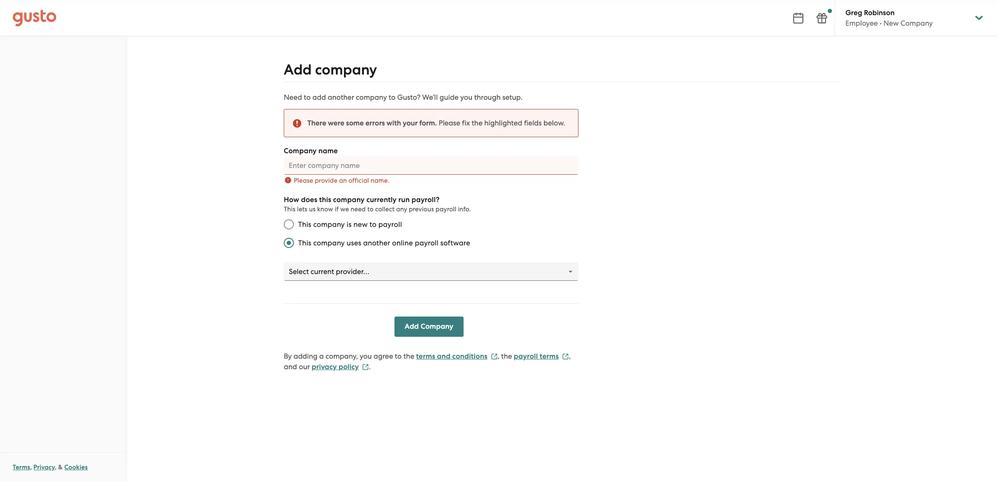 Task type: vqa. For each thing, say whether or not it's contained in the screenshot.
left starts
no



Task type: locate. For each thing, give the bounding box(es) containing it.
0 horizontal spatial opens in a new tab image
[[362, 364, 369, 370]]

add
[[312, 93, 326, 101]]

previous
[[409, 206, 434, 213]]

company right new
[[901, 19, 933, 27]]

1 vertical spatial this
[[298, 220, 311, 229]]

opens in a new tab image for privacy policy
[[362, 364, 369, 370]]

company up we
[[333, 195, 365, 204]]

home image
[[13, 9, 56, 26]]

1 horizontal spatial please
[[439, 119, 460, 127]]

another right add
[[328, 93, 354, 101]]

an
[[339, 177, 347, 184]]

, left the &
[[55, 464, 57, 471]]

add up , and our
[[405, 322, 419, 331]]

please left fix
[[439, 119, 460, 127]]

opens in a new tab image inside the terms and conditions link
[[491, 353, 498, 360]]

0 vertical spatial please
[[439, 119, 460, 127]]

company up terms and conditions
[[421, 322, 454, 331]]

please inside the there were some errors with your form. please fix the highlighted fields below.
[[439, 119, 460, 127]]

add inside button
[[405, 322, 419, 331]]

to
[[304, 93, 311, 101], [389, 93, 396, 101], [367, 206, 374, 213], [370, 220, 377, 229], [395, 352, 402, 360]]

company left name
[[284, 147, 317, 155]]

cookies
[[64, 464, 88, 471]]

1 terms from the left
[[416, 352, 435, 361]]

0 vertical spatial add
[[284, 61, 312, 78]]

opens in a new tab image
[[562, 353, 569, 360]]

0 horizontal spatial the
[[404, 352, 414, 360]]

add
[[284, 61, 312, 78], [405, 322, 419, 331]]

0 horizontal spatial another
[[328, 93, 354, 101]]

another
[[328, 93, 354, 101], [363, 239, 390, 247]]

1 horizontal spatial company
[[421, 322, 454, 331]]

opens in a new tab image
[[491, 353, 498, 360], [362, 364, 369, 370]]

terms
[[13, 464, 30, 471]]

please
[[439, 119, 460, 127], [294, 177, 313, 184]]

1 vertical spatial you
[[360, 352, 372, 360]]

run
[[398, 195, 410, 204]]

payroll
[[436, 206, 456, 213], [378, 220, 402, 229], [415, 239, 439, 247], [514, 352, 538, 361]]

terms down add company button on the bottom
[[416, 352, 435, 361]]

some
[[346, 119, 364, 128]]

another right uses
[[363, 239, 390, 247]]

payroll inside the how does this company currently run payroll? this lets us know if we need to collect any previous payroll info.
[[436, 206, 456, 213]]

you
[[460, 93, 472, 101], [360, 352, 372, 360]]

2 horizontal spatial company
[[901, 19, 933, 27]]

1 vertical spatial please
[[294, 177, 313, 184]]

company for add company
[[315, 61, 377, 78]]

0 horizontal spatial you
[[360, 352, 372, 360]]

conditions
[[452, 352, 488, 361]]

payroll down collect
[[378, 220, 402, 229]]

to left add
[[304, 93, 311, 101]]

us
[[309, 206, 316, 213]]

and inside , and our
[[284, 363, 297, 371]]

we
[[340, 206, 349, 213]]

1 horizontal spatial another
[[363, 239, 390, 247]]

collect
[[375, 206, 395, 213]]

0 horizontal spatial company
[[284, 147, 317, 155]]

0 horizontal spatial terms
[[416, 352, 435, 361]]

1 horizontal spatial the
[[472, 119, 483, 127]]

2 vertical spatial company
[[421, 322, 454, 331]]

please up the does
[[294, 177, 313, 184]]

terms , privacy , & cookies
[[13, 464, 88, 471]]

opens in a new tab image right policy
[[362, 364, 369, 370]]

how
[[284, 195, 299, 204]]

, left privacy link
[[30, 464, 32, 471]]

company inside the how does this company currently run payroll? this lets us know if we need to collect any previous payroll info.
[[333, 195, 365, 204]]

2 vertical spatial this
[[298, 239, 311, 247]]

.
[[369, 363, 371, 371]]

company left uses
[[313, 239, 345, 247]]

company up errors at the left top
[[356, 93, 387, 101]]

0 vertical spatial you
[[460, 93, 472, 101]]

0 vertical spatial another
[[328, 93, 354, 101]]

another for company
[[328, 93, 354, 101]]

company up add
[[315, 61, 377, 78]]

the
[[472, 119, 483, 127], [404, 352, 414, 360], [501, 352, 512, 360]]

this down this company is new to payroll radio
[[298, 239, 311, 247]]

0 horizontal spatial and
[[284, 363, 297, 371]]

to left gusto?
[[389, 93, 396, 101]]

,
[[498, 352, 499, 360], [569, 352, 571, 360], [30, 464, 32, 471], [55, 464, 57, 471]]

and down by
[[284, 363, 297, 371]]

add for add company
[[284, 61, 312, 78]]

company
[[901, 19, 933, 27], [284, 147, 317, 155], [421, 322, 454, 331]]

this
[[284, 206, 295, 213], [298, 220, 311, 229], [298, 239, 311, 247]]

0 horizontal spatial please
[[294, 177, 313, 184]]

need to add another company to gusto? we'll guide you through setup.
[[284, 93, 523, 101]]

name
[[318, 147, 338, 155]]

1 horizontal spatial opens in a new tab image
[[491, 353, 498, 360]]

company
[[315, 61, 377, 78], [356, 93, 387, 101], [333, 195, 365, 204], [313, 220, 345, 229], [313, 239, 345, 247]]

your
[[403, 119, 418, 128]]

this inside the how does this company currently run payroll? this lets us know if we need to collect any previous payroll info.
[[284, 206, 295, 213]]

uses
[[347, 239, 361, 247]]

the right agree
[[404, 352, 414, 360]]

1 horizontal spatial terms
[[540, 352, 559, 361]]

payroll left info.
[[436, 206, 456, 213]]

does
[[301, 195, 317, 204]]

1 vertical spatial opens in a new tab image
[[362, 364, 369, 370]]

1 vertical spatial and
[[284, 363, 297, 371]]

1 vertical spatial another
[[363, 239, 390, 247]]

you right guide
[[460, 93, 472, 101]]

add up need
[[284, 61, 312, 78]]

privacy link
[[34, 464, 55, 471]]

add for add company
[[405, 322, 419, 331]]

company name
[[284, 147, 338, 155]]

add company
[[405, 322, 454, 331]]

This company uses another online payroll software radio
[[280, 234, 298, 252]]

opens in a new tab image inside privacy policy link
[[362, 364, 369, 370]]

0 vertical spatial and
[[437, 352, 451, 361]]

privacy policy
[[312, 363, 359, 371]]

agree
[[374, 352, 393, 360]]

2 terms from the left
[[540, 352, 559, 361]]

and for conditions
[[437, 352, 451, 361]]

how does this company currently run payroll? this lets us know if we need to collect any previous payroll info.
[[284, 195, 471, 213]]

there were some errors with your form. please fix the highlighted fields below.
[[307, 119, 565, 128]]

1 horizontal spatial and
[[437, 352, 451, 361]]

another for online
[[363, 239, 390, 247]]

1 horizontal spatial you
[[460, 93, 472, 101]]

provide
[[315, 177, 338, 184]]

gusto?
[[397, 93, 421, 101]]

please provide an official name.
[[294, 177, 389, 184]]

0 vertical spatial this
[[284, 206, 295, 213]]

company down know
[[313, 220, 345, 229]]

software
[[440, 239, 470, 247]]

you up .
[[360, 352, 372, 360]]

company for this company uses another online payroll software
[[313, 239, 345, 247]]

and
[[437, 352, 451, 361], [284, 363, 297, 371]]

any
[[396, 206, 407, 213]]

the left payroll terms
[[501, 352, 512, 360]]

fix
[[462, 119, 470, 127]]

this down the lets
[[298, 220, 311, 229]]

terms
[[416, 352, 435, 361], [540, 352, 559, 361]]

1 vertical spatial add
[[405, 322, 419, 331]]

0 vertical spatial opens in a new tab image
[[491, 353, 498, 360]]

lets
[[297, 206, 307, 213]]

this down the how
[[284, 206, 295, 213]]

Company name field
[[284, 156, 579, 175]]

, right payroll terms
[[569, 352, 571, 360]]

opens in a new tab image right conditions
[[491, 353, 498, 360]]

0 horizontal spatial add
[[284, 61, 312, 78]]

and left conditions
[[437, 352, 451, 361]]

to inside the how does this company currently run payroll? this lets us know if we need to collect any previous payroll info.
[[367, 206, 374, 213]]

company inside greg robinson employee • new company
[[901, 19, 933, 27]]

robinson
[[864, 8, 895, 17]]

online
[[392, 239, 413, 247]]

need
[[351, 206, 366, 213]]

This company is new to payroll radio
[[280, 215, 298, 234]]

0 vertical spatial company
[[901, 19, 933, 27]]

1 horizontal spatial add
[[405, 322, 419, 331]]

terms left opens in a new tab icon
[[540, 352, 559, 361]]

official
[[349, 177, 369, 184]]

currently
[[366, 195, 397, 204]]

if
[[335, 206, 339, 213]]

to right need
[[367, 206, 374, 213]]

below.
[[544, 119, 565, 127]]

the right fix
[[472, 119, 483, 127]]



Task type: describe. For each thing, give the bounding box(es) containing it.
new
[[353, 220, 368, 229]]

payroll terms
[[514, 352, 559, 361]]

terms link
[[13, 464, 30, 471]]

employee
[[846, 19, 878, 27]]

through
[[474, 93, 501, 101]]

, the
[[498, 352, 512, 360]]

this for this company is new to payroll
[[298, 220, 311, 229]]

name.
[[371, 177, 389, 184]]

know
[[317, 206, 333, 213]]

there
[[307, 119, 326, 128]]

our
[[299, 363, 310, 371]]

&
[[58, 464, 63, 471]]

privacy
[[34, 464, 55, 471]]

adding
[[294, 352, 318, 360]]

this
[[319, 195, 331, 204]]

by adding a company, you agree to the
[[284, 352, 414, 360]]

company inside button
[[421, 322, 454, 331]]

, inside , and our
[[569, 352, 571, 360]]

new
[[884, 19, 899, 27]]

errors
[[366, 119, 385, 128]]

payroll right online
[[415, 239, 439, 247]]

need
[[284, 93, 302, 101]]

opens in a new tab image for terms and conditions
[[491, 353, 498, 360]]

this company is new to payroll
[[298, 220, 402, 229]]

were
[[328, 119, 344, 128]]

to right the "new"
[[370, 220, 377, 229]]

setup.
[[502, 93, 523, 101]]

the inside the there were some errors with your form. please fix the highlighted fields below.
[[472, 119, 483, 127]]

policy
[[339, 363, 359, 371]]

this for this company uses another online payroll software
[[298, 239, 311, 247]]

with
[[387, 119, 401, 128]]

form.
[[419, 119, 437, 128]]

1 vertical spatial company
[[284, 147, 317, 155]]

privacy policy link
[[312, 363, 369, 371]]

to right agree
[[395, 352, 402, 360]]

a
[[319, 352, 324, 360]]

gusto navigation element
[[0, 36, 126, 70]]

highlighted
[[484, 119, 522, 127]]

payroll?
[[412, 195, 440, 204]]

payroll terms link
[[514, 352, 569, 361]]

, and our
[[284, 352, 571, 371]]

by
[[284, 352, 292, 360]]

company,
[[326, 352, 358, 360]]

guide
[[440, 93, 459, 101]]

add company
[[284, 61, 377, 78]]

greg
[[846, 8, 862, 17]]

greg robinson employee • new company
[[846, 8, 933, 27]]

2 horizontal spatial the
[[501, 352, 512, 360]]

cookies button
[[64, 462, 88, 472]]

, right conditions
[[498, 352, 499, 360]]

privacy
[[312, 363, 337, 371]]

terms and conditions
[[416, 352, 488, 361]]

add company button
[[395, 317, 464, 337]]

info.
[[458, 206, 471, 213]]

and for our
[[284, 363, 297, 371]]

this company uses another online payroll software
[[298, 239, 470, 247]]

company for this company is new to payroll
[[313, 220, 345, 229]]

is
[[347, 220, 352, 229]]

terms and conditions link
[[416, 352, 498, 361]]

fields
[[524, 119, 542, 127]]

we'll
[[422, 93, 438, 101]]

•
[[880, 19, 882, 27]]

payroll right , the
[[514, 352, 538, 361]]



